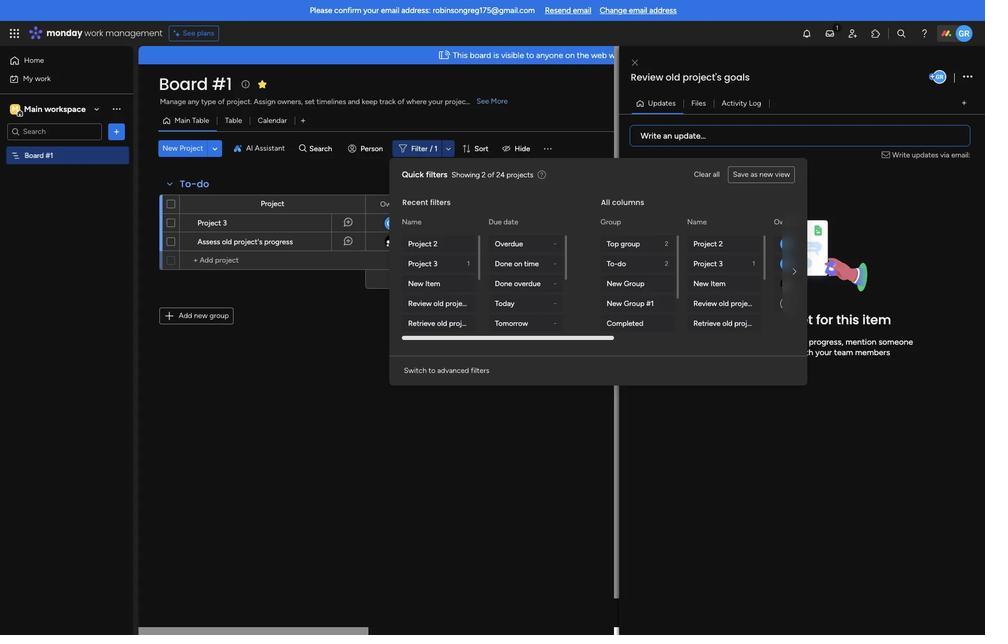 Task type: describe. For each thing, give the bounding box(es) containing it.
work for monday
[[85, 27, 103, 39]]

to down update
[[765, 347, 773, 357]]

Due date field
[[445, 199, 480, 210]]

all
[[602, 197, 611, 208]]

new project button
[[158, 140, 208, 157]]

sort
[[475, 144, 489, 153]]

change
[[600, 6, 628, 15]]

0 vertical spatial board
[[159, 72, 208, 96]]

Review old project's goals field
[[629, 71, 928, 84]]

To-do field
[[177, 177, 212, 191]]

done for done overdue
[[495, 279, 513, 288]]

one
[[731, 337, 745, 347]]

monday
[[47, 27, 82, 39]]

see plans button
[[169, 26, 219, 41]]

to-do inside field
[[180, 177, 209, 190]]

visible
[[502, 50, 525, 60]]

1 horizontal spatial 1
[[468, 260, 470, 267]]

where
[[407, 97, 427, 106]]

owner inside dialog
[[775, 218, 797, 226]]

review for second name group from right
[[409, 299, 432, 308]]

about
[[786, 337, 808, 347]]

quick
[[402, 169, 424, 179]]

be the first one to update about progress, mention someone or upload files to share with your team members
[[688, 337, 914, 357]]

- for done overdue
[[554, 280, 557, 287]]

shareable
[[634, 50, 669, 60]]

set
[[305, 97, 315, 106]]

new item for 2nd name group from the left
[[694, 279, 726, 288]]

filter
[[412, 144, 428, 153]]

inbox image
[[825, 28, 836, 39]]

owner inside field
[[381, 200, 403, 208]]

menu image
[[543, 143, 554, 154]]

search everything image
[[897, 28, 908, 39]]

review old project's goals for second name group from right
[[409, 299, 494, 308]]

to inside switch to advanced filters button
[[429, 366, 436, 375]]

owners,
[[278, 97, 303, 106]]

see plans
[[183, 29, 215, 38]]

advanced
[[438, 366, 469, 375]]

assess
[[198, 237, 220, 246]]

main table
[[175, 116, 209, 125]]

0 vertical spatial with
[[610, 50, 625, 60]]

select product image
[[9, 28, 20, 39]]

1 horizontal spatial project 3
[[409, 259, 438, 268]]

1 horizontal spatial #1
[[212, 72, 232, 96]]

recent filters
[[403, 197, 451, 208]]

project
[[445, 97, 469, 106]]

goals inside field
[[725, 71, 750, 84]]

2 horizontal spatial files
[[765, 319, 779, 328]]

1 vertical spatial greg robinson image
[[781, 237, 794, 250]]

2 project 2 from the left
[[694, 239, 724, 248]]

Search in workspace field
[[22, 126, 87, 138]]

activity log button
[[715, 95, 770, 112]]

ai assistant
[[246, 144, 285, 153]]

other
[[600, 220, 617, 228]]

1 horizontal spatial due
[[489, 218, 502, 226]]

m
[[12, 104, 18, 113]]

yet
[[794, 311, 814, 329]]

quick filters showing 2 of 24 projects
[[402, 169, 534, 179]]

1 horizontal spatial your
[[429, 97, 443, 106]]

dialog containing recent filters
[[390, 158, 986, 431]]

email:
[[952, 150, 971, 159]]

the inside 'be the first one to update about progress, mention someone or upload files to share with your team members'
[[699, 337, 712, 347]]

updates button
[[632, 95, 684, 112]]

0 horizontal spatial 1
[[435, 144, 438, 153]]

save
[[734, 170, 749, 179]]

0 vertical spatial board #1
[[159, 72, 232, 96]]

v2 search image
[[299, 143, 307, 154]]

assess old project's progress
[[198, 237, 293, 246]]

v2 expand column image
[[418, 196, 425, 205]]

0 vertical spatial on
[[566, 50, 575, 60]]

work for my
[[35, 74, 51, 83]]

2 retrieve old project's files from the left
[[694, 319, 779, 328]]

0 vertical spatial greg robinson image
[[934, 70, 947, 84]]

board #1 inside board #1 'list box'
[[25, 151, 53, 160]]

workspace image
[[10, 103, 20, 115]]

Owner field
[[378, 199, 405, 210]]

owner group
[[775, 235, 853, 312]]

person button
[[344, 140, 390, 157]]

write for write an update...
[[641, 131, 662, 140]]

change email address link
[[600, 6, 677, 15]]

log
[[750, 99, 762, 107]]

hide button
[[498, 140, 537, 157]]

or
[[711, 347, 718, 357]]

members
[[856, 347, 891, 357]]

1 horizontal spatial greg robinson image
[[957, 25, 973, 42]]

activity log
[[722, 99, 762, 107]]

2 item from the left
[[711, 279, 726, 288]]

write an update... button
[[630, 125, 971, 146]]

group inside the add new group "button"
[[210, 311, 229, 320]]

and
[[348, 97, 360, 106]]

address
[[650, 6, 677, 15]]

Search field
[[307, 141, 338, 156]]

plans
[[197, 29, 215, 38]]

new item for second name group from right
[[409, 279, 441, 288]]

filter / 1
[[412, 144, 438, 153]]

save as new view button
[[729, 166, 796, 183]]

workspace options image
[[111, 104, 122, 114]]

filters for quick
[[426, 169, 448, 179]]

robinsongreg175@gmail.com
[[433, 6, 535, 15]]

1 horizontal spatial of
[[398, 97, 405, 106]]

save as new view
[[734, 170, 791, 179]]

project inside 'button'
[[180, 144, 203, 153]]

home
[[24, 56, 44, 65]]

add view image
[[301, 117, 306, 125]]

ai logo image
[[234, 144, 242, 153]]

done on time
[[495, 259, 539, 268]]

workspace
[[44, 104, 86, 114]]

review for 2nd name group from the left
[[694, 299, 718, 308]]

type
[[201, 97, 216, 106]]

main table button
[[158, 112, 217, 129]]

this
[[453, 50, 468, 60]]

group for new group #1
[[624, 299, 645, 308]]

for
[[817, 311, 834, 329]]

0 horizontal spatial project 3
[[198, 219, 227, 228]]

1 retrieve from the left
[[409, 319, 436, 328]]

notifications image
[[802, 28, 813, 39]]

0 horizontal spatial files
[[480, 319, 493, 328]]

person
[[361, 144, 383, 153]]

time
[[525, 259, 539, 268]]

2 retrieve from the left
[[694, 319, 721, 328]]

review old project's goals inside field
[[631, 71, 750, 84]]

1 name from the left
[[402, 218, 422, 226]]

group for new group
[[624, 279, 645, 288]]

clear
[[695, 170, 712, 179]]

showing
[[452, 170, 480, 179]]

filters for recent
[[431, 197, 451, 208]]

table button
[[217, 112, 250, 129]]

home button
[[6, 52, 112, 69]]

help image
[[920, 28, 931, 39]]

0 vertical spatial the
[[577, 50, 590, 60]]

project's up the + add project text field
[[234, 237, 263, 246]]

manage any type of project. assign owners, set timelines and keep track of where your project stands.
[[160, 97, 494, 106]]

be
[[688, 337, 697, 347]]

an
[[664, 131, 673, 140]]

due date inside dialog
[[489, 218, 519, 226]]

please confirm your email address: robinsongreg175@gmail.com
[[310, 6, 535, 15]]

new group
[[607, 279, 645, 288]]

0 horizontal spatial goals
[[476, 299, 494, 308]]

/
[[430, 144, 433, 153]]

see for see plans
[[183, 29, 195, 38]]

write updates via email:
[[893, 150, 971, 159]]

all
[[714, 170, 720, 179]]

resend email
[[545, 6, 592, 15]]

2 name from the left
[[688, 218, 707, 226]]

Notes field
[[596, 199, 621, 210]]

files button
[[684, 95, 715, 112]]

ai assistant button
[[230, 140, 289, 157]]

see more link
[[476, 96, 509, 107]]

main for main workspace
[[24, 104, 42, 114]]

clear all button
[[690, 166, 725, 183]]

due inside field
[[447, 200, 460, 208]]

0 horizontal spatial your
[[364, 6, 379, 15]]

close image
[[632, 59, 639, 67]]

timelines
[[317, 97, 346, 106]]

switch to advanced filters
[[404, 366, 490, 375]]

see for see more
[[477, 97, 490, 106]]

updates for no
[[738, 311, 791, 329]]

files
[[692, 99, 707, 107]]

new team image
[[781, 277, 794, 290]]

resend
[[545, 6, 571, 15]]

0 horizontal spatial 3
[[223, 219, 227, 228]]

project's inside field
[[683, 71, 722, 84]]

management
[[106, 27, 163, 39]]

email for resend email
[[573, 6, 592, 15]]



Task type: vqa. For each thing, say whether or not it's contained in the screenshot.
PLANS
yes



Task type: locate. For each thing, give the bounding box(es) containing it.
1 horizontal spatial item
[[711, 279, 726, 288]]

1 horizontal spatial name group
[[688, 235, 779, 431]]

0 horizontal spatial see
[[183, 29, 195, 38]]

workspace selection element
[[10, 103, 87, 116]]

goals up the no updates yet for this item
[[762, 299, 779, 308]]

0 horizontal spatial name group
[[402, 235, 494, 431]]

review inside field
[[631, 71, 664, 84]]

clear all
[[695, 170, 720, 179]]

updates left "via"
[[913, 150, 939, 159]]

option
[[0, 146, 133, 148]]

old inside field
[[666, 71, 681, 84]]

is
[[494, 50, 500, 60]]

2
[[482, 170, 486, 179], [434, 239, 438, 248], [720, 239, 724, 248], [666, 240, 669, 247], [666, 260, 669, 267]]

1 vertical spatial the
[[699, 337, 712, 347]]

1 vertical spatial options image
[[111, 126, 122, 137]]

3 email from the left
[[630, 6, 648, 15]]

change email address
[[600, 6, 677, 15]]

write for write updates via email:
[[893, 150, 911, 159]]

see more
[[477, 97, 508, 106]]

2 horizontal spatial goals
[[762, 299, 779, 308]]

name
[[402, 218, 422, 226], [688, 218, 707, 226]]

#1 inside group group
[[647, 299, 655, 308]]

owner down view
[[775, 218, 797, 226]]

0 horizontal spatial board #1
[[25, 151, 53, 160]]

see
[[183, 29, 195, 38], [477, 97, 490, 106]]

3 for 2nd name group from the left
[[720, 259, 724, 268]]

email for change email address
[[630, 6, 648, 15]]

to- inside field
[[180, 177, 197, 190]]

0 horizontal spatial write
[[641, 131, 662, 140]]

board inside 'list box'
[[25, 151, 44, 160]]

review
[[631, 71, 664, 84], [409, 299, 432, 308], [694, 299, 718, 308]]

retrieve old project's files up one
[[694, 319, 779, 328]]

project's
[[683, 71, 722, 84], [234, 237, 263, 246], [446, 299, 475, 308], [732, 299, 760, 308], [449, 319, 478, 328], [735, 319, 764, 328]]

1 vertical spatial owner
[[775, 218, 797, 226]]

hide
[[515, 144, 531, 153]]

table down project.
[[225, 116, 242, 125]]

0 vertical spatial main
[[24, 104, 42, 114]]

manage
[[160, 97, 186, 106]]

greg robinson image right the help image
[[957, 25, 973, 42]]

0 horizontal spatial board
[[25, 151, 44, 160]]

group inside group group
[[621, 239, 641, 248]]

0 vertical spatial date
[[462, 200, 477, 208]]

0 horizontal spatial to-
[[180, 177, 197, 190]]

someone
[[879, 337, 914, 347]]

mention
[[846, 337, 877, 347]]

see left 'more'
[[477, 97, 490, 106]]

upload
[[720, 347, 746, 357]]

add view image
[[963, 99, 967, 107]]

1 vertical spatial do
[[618, 259, 627, 268]]

0 horizontal spatial due date
[[447, 200, 477, 208]]

1 horizontal spatial date
[[504, 218, 519, 226]]

1 horizontal spatial 3
[[434, 259, 438, 268]]

0 vertical spatial owner
[[381, 200, 403, 208]]

1 new item from the left
[[409, 279, 441, 288]]

the left web
[[577, 50, 590, 60]]

updates up update
[[738, 311, 791, 329]]

to-
[[180, 177, 197, 190], [607, 259, 618, 268]]

to right visible at the right top
[[527, 50, 535, 60]]

date down the "showing"
[[462, 200, 477, 208]]

do down new project 'button'
[[197, 177, 209, 190]]

with inside 'be the first one to update about progress, mention someone or upload files to share with your team members'
[[798, 347, 814, 357]]

email left address:
[[381, 6, 400, 15]]

overdue
[[495, 239, 524, 248]]

project's up one
[[735, 319, 764, 328]]

greg robinson image up the new team image
[[781, 257, 794, 270]]

main right the workspace image
[[24, 104, 42, 114]]

due up the 'overdue'
[[489, 218, 502, 226]]

group group
[[601, 235, 677, 371]]

add new group button
[[160, 308, 234, 324]]

date up the 'overdue'
[[504, 218, 519, 226]]

2 vertical spatial #1
[[647, 299, 655, 308]]

with left 'a'
[[610, 50, 625, 60]]

update...
[[675, 131, 707, 140]]

goals up 'activity'
[[725, 71, 750, 84]]

1 horizontal spatial with
[[798, 347, 814, 357]]

options image
[[964, 70, 973, 84], [111, 126, 122, 137]]

on right anyone
[[566, 50, 575, 60]]

0 vertical spatial group
[[621, 239, 641, 248]]

+ Add project text field
[[185, 254, 270, 267]]

0 horizontal spatial do
[[197, 177, 209, 190]]

main inside button
[[175, 116, 190, 125]]

top
[[607, 239, 619, 248]]

do inside group group
[[618, 259, 627, 268]]

name group
[[402, 235, 494, 431], [688, 235, 779, 431]]

1 horizontal spatial new item
[[694, 279, 726, 288]]

done down the 'overdue'
[[495, 259, 513, 268]]

1 vertical spatial filters
[[431, 197, 451, 208]]

on left time
[[515, 259, 523, 268]]

email
[[381, 6, 400, 15], [573, 6, 592, 15], [630, 6, 648, 15]]

0 vertical spatial do
[[197, 177, 209, 190]]

do inside to-do field
[[197, 177, 209, 190]]

1 horizontal spatial on
[[566, 50, 575, 60]]

email right 'change'
[[630, 6, 648, 15]]

my work
[[23, 74, 51, 83]]

1 horizontal spatial to-do
[[607, 259, 627, 268]]

group right the add
[[210, 311, 229, 320]]

all columns
[[602, 197, 645, 208]]

- for overdue
[[554, 240, 557, 247]]

keep
[[362, 97, 378, 106]]

1 horizontal spatial name
[[688, 218, 707, 226]]

due down the "showing"
[[447, 200, 460, 208]]

1 vertical spatial group
[[210, 311, 229, 320]]

table inside table button
[[225, 116, 242, 125]]

no
[[717, 311, 735, 329]]

0 horizontal spatial of
[[218, 97, 225, 106]]

filters inside button
[[471, 366, 490, 375]]

4 - from the top
[[554, 300, 557, 307]]

2 vertical spatial group
[[624, 299, 645, 308]]

0 horizontal spatial review
[[409, 299, 432, 308]]

3 for second name group from right
[[434, 259, 438, 268]]

1 horizontal spatial the
[[699, 337, 712, 347]]

update
[[757, 337, 784, 347]]

updates
[[649, 99, 676, 107]]

learn more image
[[538, 170, 547, 180]]

1 horizontal spatial options image
[[964, 70, 973, 84]]

1 vertical spatial updates
[[738, 311, 791, 329]]

2 email from the left
[[573, 6, 592, 15]]

1 vertical spatial new
[[194, 311, 208, 320]]

new
[[760, 170, 774, 179], [194, 311, 208, 320]]

0 vertical spatial done
[[495, 259, 513, 268]]

of inside quick filters showing 2 of 24 projects
[[488, 170, 495, 179]]

0 vertical spatial group
[[601, 218, 622, 226]]

0 horizontal spatial group
[[210, 311, 229, 320]]

main inside the workspace selection element
[[24, 104, 42, 114]]

board down search in workspace field
[[25, 151, 44, 160]]

retrieve
[[409, 319, 436, 328], [694, 319, 721, 328]]

on inside due date group
[[515, 259, 523, 268]]

- for today
[[554, 300, 557, 307]]

group up new group #1
[[624, 279, 645, 288]]

of right track
[[398, 97, 405, 106]]

see inside button
[[183, 29, 195, 38]]

filters
[[426, 169, 448, 179], [431, 197, 451, 208], [471, 366, 490, 375]]

new project
[[163, 144, 203, 153]]

1 image
[[833, 21, 843, 33]]

this
[[837, 311, 860, 329]]

2 done from the top
[[495, 279, 513, 288]]

assign
[[254, 97, 276, 106]]

to- inside group group
[[607, 259, 618, 268]]

updates for write
[[913, 150, 939, 159]]

new item
[[409, 279, 441, 288], [694, 279, 726, 288]]

1 project 2 from the left
[[409, 239, 438, 248]]

2 horizontal spatial 3
[[720, 259, 724, 268]]

your down progress,
[[816, 347, 833, 357]]

envelope o image
[[883, 149, 893, 160]]

do down top group
[[618, 259, 627, 268]]

0 horizontal spatial greg robinson image
[[781, 237, 794, 250]]

greg robinson image
[[957, 25, 973, 42], [781, 257, 794, 270]]

files left tomorrow
[[480, 319, 493, 328]]

filters right advanced
[[471, 366, 490, 375]]

done up the today
[[495, 279, 513, 288]]

Board #1 field
[[156, 72, 235, 96]]

1 retrieve old project's files from the left
[[409, 319, 493, 328]]

1 vertical spatial write
[[893, 150, 911, 159]]

new right the add
[[194, 311, 208, 320]]

1 horizontal spatial goals
[[725, 71, 750, 84]]

write left "via"
[[893, 150, 911, 159]]

of right the type
[[218, 97, 225, 106]]

date
[[462, 200, 477, 208], [504, 218, 519, 226]]

confirm
[[335, 6, 362, 15]]

1 horizontal spatial updates
[[913, 150, 939, 159]]

group right the top
[[621, 239, 641, 248]]

calendar
[[258, 116, 287, 125]]

date inside field
[[462, 200, 477, 208]]

item
[[426, 279, 441, 288], [711, 279, 726, 288]]

0 horizontal spatial on
[[515, 259, 523, 268]]

0 vertical spatial due
[[447, 200, 460, 208]]

invite members image
[[848, 28, 859, 39]]

to-do inside group group
[[607, 259, 627, 268]]

angle down image
[[213, 145, 218, 152]]

group down new group
[[624, 299, 645, 308]]

1 vertical spatial board #1
[[25, 151, 53, 160]]

0 vertical spatial work
[[85, 27, 103, 39]]

any
[[188, 97, 200, 106]]

- for tomorrow
[[554, 320, 557, 327]]

filters right the quick
[[426, 169, 448, 179]]

project's left the today
[[446, 299, 475, 308]]

1 table from the left
[[192, 116, 209, 125]]

new group #1
[[607, 299, 655, 308]]

0 horizontal spatial project 2
[[409, 239, 438, 248]]

2 - from the top
[[554, 260, 557, 267]]

2 vertical spatial filters
[[471, 366, 490, 375]]

to-do down new project 'button'
[[180, 177, 209, 190]]

new inside button
[[760, 170, 774, 179]]

board #1 down search in workspace field
[[25, 151, 53, 160]]

name down the recent at the left
[[402, 218, 422, 226]]

0 horizontal spatial due
[[447, 200, 460, 208]]

new right as
[[760, 170, 774, 179]]

1 - from the top
[[554, 240, 557, 247]]

sort button
[[458, 140, 495, 157]]

0 vertical spatial to-do
[[180, 177, 209, 190]]

filters right v2 expand column image
[[431, 197, 451, 208]]

1 vertical spatial date
[[504, 218, 519, 226]]

switch to advanced filters button
[[400, 362, 494, 379]]

1 horizontal spatial email
[[573, 6, 592, 15]]

medium
[[522, 237, 549, 246]]

the right be
[[699, 337, 712, 347]]

the
[[577, 50, 590, 60], [699, 337, 712, 347]]

24
[[497, 170, 505, 179]]

1 vertical spatial your
[[429, 97, 443, 106]]

name down clear
[[688, 218, 707, 226]]

review old project's goals for 2nd name group from the left
[[694, 299, 779, 308]]

table down any at the top of the page
[[192, 116, 209, 125]]

board
[[159, 72, 208, 96], [25, 151, 44, 160]]

remove from favorites image
[[257, 79, 268, 89]]

see left plans
[[183, 29, 195, 38]]

switch
[[404, 366, 427, 375]]

main
[[24, 104, 42, 114], [175, 116, 190, 125]]

show board description image
[[239, 79, 252, 89]]

new inside "button"
[[194, 311, 208, 320]]

1 horizontal spatial do
[[618, 259, 627, 268]]

owner left the recent at the left
[[381, 200, 403, 208]]

done for done on time
[[495, 259, 513, 268]]

due date group
[[489, 235, 565, 431]]

1 vertical spatial due
[[489, 218, 502, 226]]

ai
[[246, 144, 253, 153]]

2 name group from the left
[[688, 235, 779, 431]]

arrow down image
[[443, 142, 455, 155]]

with down about
[[798, 347, 814, 357]]

1 item from the left
[[426, 279, 441, 288]]

retrieve up 'switch'
[[409, 319, 436, 328]]

3 - from the top
[[554, 280, 557, 287]]

options image up add view image
[[964, 70, 973, 84]]

to- down the top
[[607, 259, 618, 268]]

1 horizontal spatial table
[[225, 116, 242, 125]]

project's up the files
[[683, 71, 722, 84]]

0 horizontal spatial table
[[192, 116, 209, 125]]

as
[[751, 170, 758, 179]]

your inside 'be the first one to update about progress, mention someone or upload files to share with your team members'
[[816, 347, 833, 357]]

work inside button
[[35, 74, 51, 83]]

board #1 up any at the top of the page
[[159, 72, 232, 96]]

2 horizontal spatial project 3
[[694, 259, 724, 268]]

work right the monday
[[85, 27, 103, 39]]

-
[[554, 240, 557, 247], [554, 260, 557, 267], [554, 280, 557, 287], [554, 300, 557, 307], [554, 320, 557, 327]]

files
[[480, 319, 493, 328], [765, 319, 779, 328], [748, 347, 763, 357]]

5 - from the top
[[554, 320, 557, 327]]

write left an
[[641, 131, 662, 140]]

1 email from the left
[[381, 6, 400, 15]]

greg robinson image
[[934, 70, 947, 84], [781, 237, 794, 250]]

1 horizontal spatial write
[[893, 150, 911, 159]]

to- down new project 'button'
[[180, 177, 197, 190]]

goals
[[725, 71, 750, 84], [476, 299, 494, 308], [762, 299, 779, 308]]

your right confirm
[[364, 6, 379, 15]]

1 horizontal spatial greg robinson image
[[934, 70, 947, 84]]

2 horizontal spatial your
[[816, 347, 833, 357]]

0 horizontal spatial with
[[610, 50, 625, 60]]

project's left tomorrow
[[449, 319, 478, 328]]

0 horizontal spatial owner
[[381, 200, 403, 208]]

goals left the today
[[476, 299, 494, 308]]

greg robinson image inside "owner" group
[[781, 257, 794, 270]]

board #1 list box
[[0, 144, 133, 305]]

my
[[23, 74, 33, 83]]

files down update
[[748, 347, 763, 357]]

write inside button
[[641, 131, 662, 140]]

address:
[[402, 6, 431, 15]]

options image down workspace options 'image'
[[111, 126, 122, 137]]

1 vertical spatial done
[[495, 279, 513, 288]]

1 horizontal spatial group
[[621, 239, 641, 248]]

- for done on time
[[554, 260, 557, 267]]

work right my
[[35, 74, 51, 83]]

0 horizontal spatial main
[[24, 104, 42, 114]]

retrieve old project's files up advanced
[[409, 319, 493, 328]]

group down notes field
[[601, 218, 622, 226]]

table inside 'main table' button
[[192, 116, 209, 125]]

2 table from the left
[[225, 116, 242, 125]]

of left 24 on the top right of page
[[488, 170, 495, 179]]

1 done from the top
[[495, 259, 513, 268]]

top group
[[607, 239, 641, 248]]

anyone
[[537, 50, 564, 60]]

group
[[601, 218, 622, 226], [624, 279, 645, 288], [624, 299, 645, 308]]

your right where
[[429, 97, 443, 106]]

projects
[[507, 170, 534, 179]]

main down "manage" on the left top
[[175, 116, 190, 125]]

1 vertical spatial group
[[624, 279, 645, 288]]

1 horizontal spatial main
[[175, 116, 190, 125]]

main for main table
[[175, 116, 190, 125]]

board up any at the top of the page
[[159, 72, 208, 96]]

files up update
[[765, 319, 779, 328]]

0 horizontal spatial retrieve
[[409, 319, 436, 328]]

2 inside quick filters showing 2 of 24 projects
[[482, 170, 486, 179]]

resend email link
[[545, 6, 592, 15]]

0 horizontal spatial updates
[[738, 311, 791, 329]]

0 horizontal spatial work
[[35, 74, 51, 83]]

progress,
[[810, 337, 844, 347]]

add
[[179, 311, 192, 320]]

due date down the "showing"
[[447, 200, 477, 208]]

project.
[[227, 97, 252, 106]]

2 new item from the left
[[694, 279, 726, 288]]

to-do down the top
[[607, 259, 627, 268]]

retrieve up first
[[694, 319, 721, 328]]

2 vertical spatial your
[[816, 347, 833, 357]]

new inside new project 'button'
[[163, 144, 178, 153]]

1 horizontal spatial owner
[[775, 218, 797, 226]]

#1 inside board #1 'list box'
[[46, 151, 53, 160]]

#1
[[212, 72, 232, 96], [46, 151, 53, 160], [647, 299, 655, 308]]

due date inside field
[[447, 200, 477, 208]]

email right the resend
[[573, 6, 592, 15]]

done overdue
[[495, 279, 541, 288]]

overdue
[[515, 279, 541, 288]]

0 horizontal spatial greg robinson image
[[781, 257, 794, 270]]

recent
[[403, 197, 429, 208]]

1 vertical spatial to-
[[607, 259, 618, 268]]

1 vertical spatial main
[[175, 116, 190, 125]]

1 vertical spatial see
[[477, 97, 490, 106]]

2 horizontal spatial email
[[630, 6, 648, 15]]

dapulse addbtn image
[[930, 73, 937, 80]]

1 vertical spatial with
[[798, 347, 814, 357]]

files inside 'be the first one to update about progress, mention someone or upload files to share with your team members'
[[748, 347, 763, 357]]

apps image
[[871, 28, 882, 39]]

work
[[85, 27, 103, 39], [35, 74, 51, 83]]

completed
[[607, 319, 644, 328]]

1 horizontal spatial work
[[85, 27, 103, 39]]

dialog
[[390, 158, 986, 431]]

0 horizontal spatial retrieve old project's files
[[409, 319, 493, 328]]

to right one
[[747, 337, 755, 347]]

2 horizontal spatial review
[[694, 299, 718, 308]]

notes
[[599, 200, 619, 208]]

to right 'switch'
[[429, 366, 436, 375]]

0 vertical spatial due date
[[447, 200, 477, 208]]

1 vertical spatial due date
[[489, 218, 519, 226]]

1 name group from the left
[[402, 235, 494, 431]]

due date up the 'overdue'
[[489, 218, 519, 226]]

project's up no
[[732, 299, 760, 308]]

2 horizontal spatial 1
[[753, 260, 756, 267]]

1 vertical spatial #1
[[46, 151, 53, 160]]

animation image
[[436, 47, 453, 64]]

on
[[566, 50, 575, 60], [515, 259, 523, 268]]



